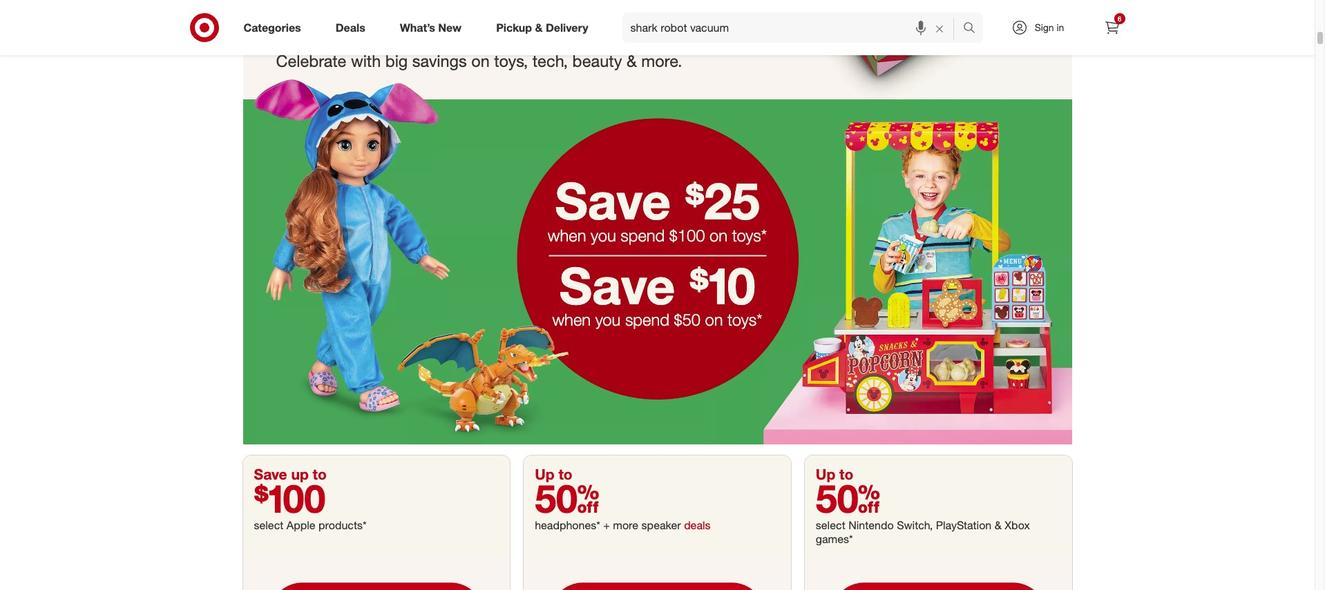 Task type: vqa. For each thing, say whether or not it's contained in the screenshot.
more.
yes



Task type: locate. For each thing, give the bounding box(es) containing it.
& right pickup
[[535, 20, 543, 34]]

to
[[313, 466, 327, 484], [559, 466, 573, 484], [840, 466, 854, 484]]

1 vertical spatial toys*
[[728, 310, 763, 331]]

1 horizontal spatial select
[[816, 519, 846, 533]]

1 vertical spatial &
[[627, 51, 637, 71]]

on for $25
[[710, 226, 728, 246]]

up up the games*
[[816, 466, 836, 484]]

save $10 when you spend $50 on toys*
[[553, 255, 763, 331]]

to right up
[[313, 466, 327, 484]]

& inside select nintendo switch, playstation & xbox games*
[[995, 519, 1002, 533]]

2 up from the left
[[816, 466, 836, 484]]

deals
[[336, 20, 365, 34]]

spend for $25
[[621, 226, 665, 246]]

toys* right $50
[[728, 310, 763, 331]]

toys*
[[732, 226, 767, 246], [728, 310, 763, 331]]

select
[[254, 519, 284, 533], [816, 519, 846, 533]]

0 vertical spatial $100
[[670, 226, 705, 246]]

0 horizontal spatial to
[[313, 466, 327, 484]]

1 horizontal spatial up
[[816, 466, 836, 484]]

1 vertical spatial $100
[[254, 476, 326, 523]]

2 vertical spatial on
[[705, 310, 723, 331]]

What can we help you find? suggestions appear below search field
[[622, 12, 967, 43]]

save $25 when you spend $100 on toys*
[[548, 170, 767, 246]]

toys* inside save $25 when you spend $100 on toys*
[[732, 226, 767, 246]]

& left xbox
[[995, 519, 1002, 533]]

1 horizontal spatial up to
[[816, 466, 854, 484]]

in
[[1057, 21, 1065, 33]]

spend inside save $10 when you spend $50 on toys*
[[625, 310, 670, 331]]

0 horizontal spatial up
[[535, 466, 555, 484]]

up to up nintendo
[[816, 466, 854, 484]]

50 left +
[[535, 476, 600, 523]]

toys* inside save $10 when you spend $50 on toys*
[[728, 310, 763, 331]]

50 up the games*
[[816, 476, 881, 523]]

2 horizontal spatial &
[[995, 519, 1002, 533]]

& left more.
[[627, 51, 637, 71]]

&
[[535, 20, 543, 34], [627, 51, 637, 71], [995, 519, 1002, 533]]

on up $10
[[710, 226, 728, 246]]

1 up to from the left
[[535, 466, 573, 484]]

up to
[[535, 466, 573, 484], [816, 466, 854, 484]]

to up nintendo
[[840, 466, 854, 484]]

select left nintendo
[[816, 519, 846, 533]]

1 50 from the left
[[535, 476, 600, 523]]

savings
[[412, 51, 467, 71]]

1 to from the left
[[313, 466, 327, 484]]

switch,
[[897, 519, 933, 533]]

on inside save $25 when you spend $100 on toys*
[[710, 226, 728, 246]]

0 vertical spatial you
[[591, 226, 616, 246]]

you inside save $25 when you spend $100 on toys*
[[591, 226, 616, 246]]

$100
[[670, 226, 705, 246], [254, 476, 326, 523]]

6 link
[[1097, 12, 1128, 43]]

search
[[957, 22, 990, 36]]

1 vertical spatial spend
[[625, 310, 670, 331]]

2 select from the left
[[816, 519, 846, 533]]

spend
[[621, 226, 665, 246], [625, 310, 670, 331]]

1 up from the left
[[535, 466, 555, 484]]

celebrate with big savings on toys, tech, beauty & more.
[[276, 51, 683, 71]]

more.
[[642, 51, 683, 71]]

up up headphones*
[[535, 466, 555, 484]]

2 vertical spatial &
[[995, 519, 1002, 533]]

2 horizontal spatial to
[[840, 466, 854, 484]]

1 horizontal spatial 50
[[816, 476, 881, 523]]

when inside save $25 when you spend $100 on toys*
[[548, 226, 586, 246]]

toys,
[[494, 51, 528, 71]]

spend inside save $25 when you spend $100 on toys*
[[621, 226, 665, 246]]

nintendo
[[849, 519, 894, 533]]

1 select from the left
[[254, 519, 284, 533]]

you
[[591, 226, 616, 246], [596, 310, 621, 331]]

on inside save $10 when you spend $50 on toys*
[[705, 310, 723, 331]]

save for $10
[[559, 255, 675, 317]]

spend left $50
[[625, 310, 670, 331]]

sign in
[[1035, 21, 1065, 33]]

0 vertical spatial when
[[548, 226, 586, 246]]

0 horizontal spatial 50
[[535, 476, 600, 523]]

1 horizontal spatial $100
[[670, 226, 705, 246]]

toys* up $10
[[732, 226, 767, 246]]

1 horizontal spatial &
[[627, 51, 637, 71]]

1 vertical spatial you
[[596, 310, 621, 331]]

2 vertical spatial save
[[254, 466, 287, 484]]

deals
[[684, 519, 711, 533]]

when
[[548, 226, 586, 246], [553, 310, 591, 331]]

up to up headphones*
[[535, 466, 573, 484]]

1 horizontal spatial to
[[559, 466, 573, 484]]

select left apple on the left
[[254, 519, 284, 533]]

delivery
[[546, 20, 589, 34]]

0 horizontal spatial select
[[254, 519, 284, 533]]

categories
[[244, 20, 301, 34]]

save inside save $25 when you spend $100 on toys*
[[555, 170, 671, 232]]

save inside save $10 when you spend $50 on toys*
[[559, 255, 675, 317]]

2 to from the left
[[559, 466, 573, 484]]

on
[[472, 51, 490, 71], [710, 226, 728, 246], [705, 310, 723, 331]]

to up headphones*
[[559, 466, 573, 484]]

sign in link
[[1000, 12, 1086, 43]]

save for up
[[254, 466, 287, 484]]

spend up save $10 when you spend $50 on toys*
[[621, 226, 665, 246]]

new
[[438, 20, 462, 34]]

$50
[[674, 310, 701, 331]]

0 vertical spatial spend
[[621, 226, 665, 246]]

you inside save $10 when you spend $50 on toys*
[[596, 310, 621, 331]]

playstation
[[936, 519, 992, 533]]

on left toys,
[[472, 51, 490, 71]]

select nintendo switch, playstation & xbox games*
[[816, 519, 1030, 547]]

save
[[555, 170, 671, 232], [559, 255, 675, 317], [254, 466, 287, 484]]

1 vertical spatial save
[[559, 255, 675, 317]]

50
[[535, 476, 600, 523], [816, 476, 881, 523]]

$25
[[685, 170, 760, 232]]

with
[[351, 51, 381, 71]]

select inside select nintendo switch, playstation & xbox games*
[[816, 519, 846, 533]]

up
[[291, 466, 309, 484]]

tech,
[[533, 51, 568, 71]]

1 vertical spatial when
[[553, 310, 591, 331]]

0 vertical spatial &
[[535, 20, 543, 34]]

0 vertical spatial toys*
[[732, 226, 767, 246]]

when inside save $10 when you spend $50 on toys*
[[553, 310, 591, 331]]

categories link
[[232, 12, 318, 43]]

on right $50
[[705, 310, 723, 331]]

1 vertical spatial on
[[710, 226, 728, 246]]

0 vertical spatial on
[[472, 51, 490, 71]]

0 vertical spatial save
[[555, 170, 671, 232]]

up
[[535, 466, 555, 484], [816, 466, 836, 484]]

0 horizontal spatial up to
[[535, 466, 573, 484]]



Task type: describe. For each thing, give the bounding box(es) containing it.
3 to from the left
[[840, 466, 854, 484]]

more
[[613, 519, 639, 533]]

select for 50
[[816, 519, 846, 533]]

when for $25
[[548, 226, 586, 246]]

pickup & delivery link
[[485, 12, 606, 43]]

spend for $10
[[625, 310, 670, 331]]

speaker
[[642, 519, 681, 533]]

0 horizontal spatial &
[[535, 20, 543, 34]]

0 horizontal spatial $100
[[254, 476, 326, 523]]

$10
[[690, 255, 756, 317]]

select for $100
[[254, 519, 284, 533]]

you for $25
[[591, 226, 616, 246]]

big
[[385, 51, 408, 71]]

headphones* + more speaker deals
[[535, 519, 711, 533]]

when for $10
[[553, 310, 591, 331]]

beauty
[[573, 51, 622, 71]]

what's new link
[[388, 12, 479, 43]]

2 up to from the left
[[816, 466, 854, 484]]

xbox
[[1005, 519, 1030, 533]]

save up to
[[254, 466, 327, 484]]

2 50 from the left
[[816, 476, 881, 523]]

$100 inside save $25 when you spend $100 on toys*
[[670, 226, 705, 246]]

what's
[[400, 20, 435, 34]]

you for $10
[[596, 310, 621, 331]]

toys* for $25
[[732, 226, 767, 246]]

pickup & delivery
[[496, 20, 589, 34]]

on for $10
[[705, 310, 723, 331]]

celebrate
[[276, 51, 347, 71]]

6
[[1118, 15, 1122, 23]]

save for $25
[[555, 170, 671, 232]]

products*
[[319, 519, 367, 533]]

deals link
[[324, 12, 383, 43]]

sign
[[1035, 21, 1054, 33]]

apple
[[287, 519, 316, 533]]

+
[[604, 519, 610, 533]]

pickup
[[496, 20, 532, 34]]

search button
[[957, 12, 990, 46]]

games*
[[816, 533, 853, 547]]

select apple products*
[[254, 519, 367, 533]]

toys* for $10
[[728, 310, 763, 331]]

what's new
[[400, 20, 462, 34]]

headphones*
[[535, 519, 600, 533]]



